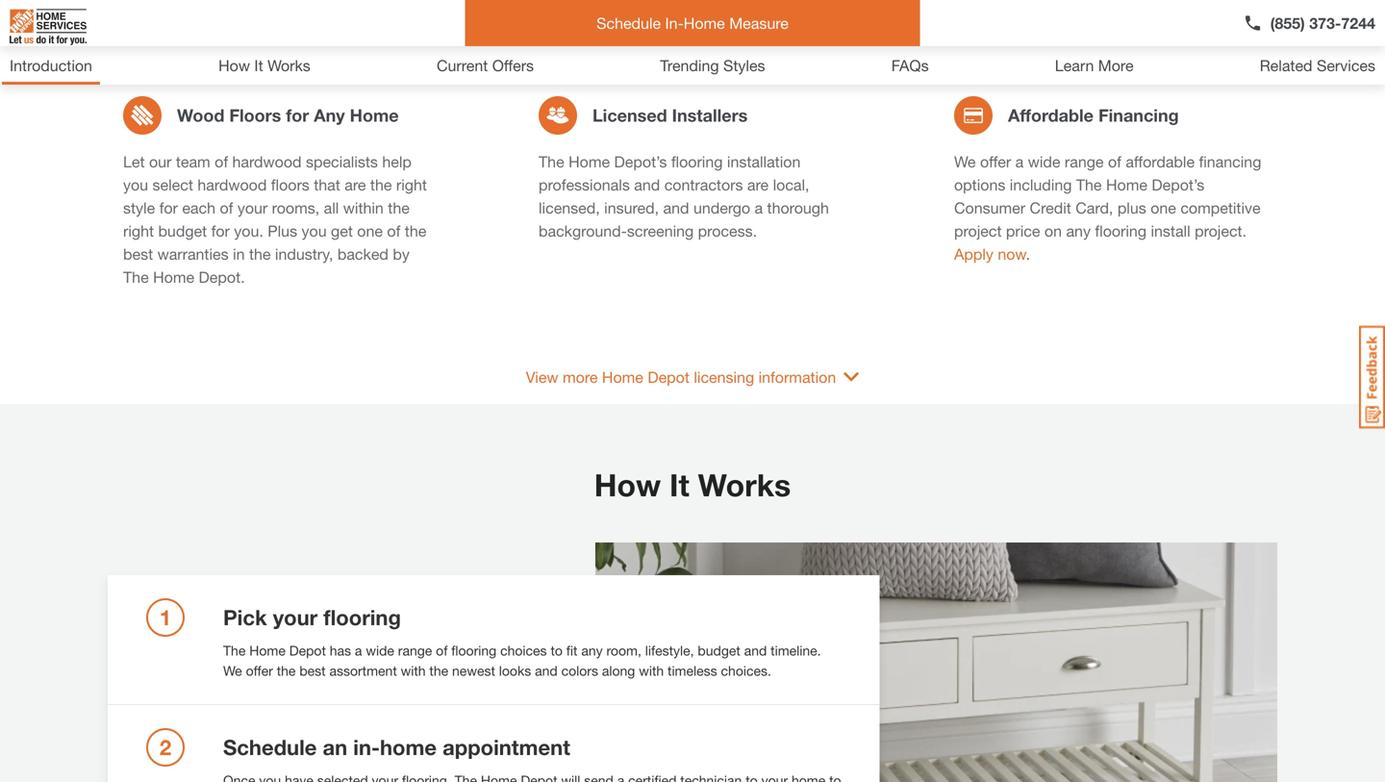Task type: locate. For each thing, give the bounding box(es) containing it.
the up card,
[[1077, 176, 1102, 194]]

budget inside let our team of hardwood specialists help you select hardwood floors that are the right style for each of your rooms, all within the right budget for you. plus you get one of the best warranties in the industry, backed by the home depot.
[[158, 222, 207, 240]]

depot's
[[614, 153, 667, 171], [1152, 176, 1205, 194]]

the right within
[[388, 199, 410, 217]]

hardwood
[[232, 153, 302, 171], [198, 176, 267, 194]]

1 vertical spatial hardwood
[[198, 176, 267, 194]]

home right any
[[350, 105, 399, 126]]

1 horizontal spatial depot
[[648, 368, 690, 386]]

of
[[215, 153, 228, 171], [1108, 153, 1122, 171], [220, 199, 233, 217], [387, 222, 401, 240], [436, 643, 448, 659]]

we up options
[[955, 153, 976, 171]]

2 with from the left
[[639, 663, 664, 679]]

the inside the home depot has a wide range of flooring choices to fit any room, lifestyle, budget and timeline. we offer the best assortment with the newest looks and colors along with timeless choices.
[[223, 643, 246, 659]]

for down select
[[159, 199, 178, 217]]

including
[[1010, 176, 1072, 194]]

your up you.
[[237, 199, 268, 217]]

0 horizontal spatial range
[[398, 643, 432, 659]]

0 vertical spatial how
[[219, 56, 250, 75]]

view more home depot licensing information
[[526, 368, 836, 386]]

offer inside we offer a wide range of affordable financing options including the home depot's consumer credit card, plus one competitive project price on any flooring install project. apply now .
[[980, 153, 1012, 171]]

pick your flooring
[[223, 605, 401, 630]]

0 horizontal spatial offer
[[246, 663, 273, 679]]

best down style
[[123, 245, 153, 263]]

flooring up contractors
[[671, 153, 723, 171]]

we inside we offer a wide range of affordable financing options including the home depot's consumer credit card, plus one competitive project price on any flooring install project. apply now .
[[955, 153, 976, 171]]

0 vertical spatial right
[[396, 176, 427, 194]]

0 horizontal spatial right
[[123, 222, 154, 240]]

a inside the home depot has a wide range of flooring choices to fit any room, lifestyle, budget and timeline. we offer the best assortment with the newest looks and colors along with timeless choices.
[[355, 643, 362, 659]]

learn more
[[1055, 56, 1134, 75]]

timeline.
[[771, 643, 821, 659]]

best inside the home depot has a wide range of flooring choices to fit any room, lifestyle, budget and timeline. we offer the best assortment with the newest looks and colors along with timeless choices.
[[300, 663, 326, 679]]

depot left licensing
[[648, 368, 690, 386]]

are inside the home depot's flooring installation professionals and contractors are local, licensed, insured, and undergo a thorough background-screening process.
[[748, 176, 769, 194]]

right down style
[[123, 222, 154, 240]]

are up within
[[345, 176, 366, 194]]

one
[[1151, 199, 1177, 217], [357, 222, 383, 240]]

0 vertical spatial how it works
[[219, 56, 311, 75]]

for
[[286, 105, 309, 126], [159, 199, 178, 217], [211, 222, 230, 240]]

you down let
[[123, 176, 148, 194]]

0 vertical spatial a
[[1016, 153, 1024, 171]]

choices
[[500, 643, 547, 659]]

of inside the home depot has a wide range of flooring choices to fit any room, lifestyle, budget and timeline. we offer the best assortment with the newest looks and colors along with timeless choices.
[[436, 643, 448, 659]]

home down the pick
[[249, 643, 286, 659]]

services
[[1317, 56, 1376, 75]]

0 vertical spatial one
[[1151, 199, 1177, 217]]

1 horizontal spatial budget
[[698, 643, 741, 659]]

you
[[123, 176, 148, 194], [302, 222, 327, 240]]

0 horizontal spatial a
[[355, 643, 362, 659]]

0 horizontal spatial how
[[219, 56, 250, 75]]

0 horizontal spatial one
[[357, 222, 383, 240]]

1 horizontal spatial offer
[[980, 153, 1012, 171]]

budget up warranties at left
[[158, 222, 207, 240]]

1 horizontal spatial are
[[748, 176, 769, 194]]

1 horizontal spatial schedule
[[597, 14, 661, 32]]

depot inside the home depot has a wide range of flooring choices to fit any room, lifestyle, budget and timeline. we offer the best assortment with the newest looks and colors along with timeless choices.
[[289, 643, 326, 659]]

0 vertical spatial depot's
[[614, 153, 667, 171]]

best left the assortment
[[300, 663, 326, 679]]

1 horizontal spatial for
[[211, 222, 230, 240]]

let
[[123, 153, 145, 171]]

wood
[[177, 105, 225, 126]]

1 vertical spatial depot's
[[1152, 176, 1205, 194]]

schedule left the an
[[223, 735, 317, 760]]

flooring up the newest
[[452, 643, 497, 659]]

0 vertical spatial works
[[268, 56, 311, 75]]

the down style
[[123, 268, 149, 286]]

for left any
[[286, 105, 309, 126]]

the home depot has a wide range of flooring choices to fit any room, lifestyle, budget and timeline. we offer the best assortment with the newest looks and colors along with timeless choices.
[[223, 643, 821, 679]]

a right has at the bottom left of page
[[355, 643, 362, 659]]

flooring down plus
[[1095, 222, 1147, 240]]

a
[[1016, 153, 1024, 171], [755, 199, 763, 217], [355, 643, 362, 659]]

0 vertical spatial it
[[254, 56, 263, 75]]

offer down the pick
[[246, 663, 273, 679]]

home
[[684, 14, 725, 32], [350, 105, 399, 126], [569, 153, 610, 171], [1107, 176, 1148, 194], [153, 268, 194, 286], [602, 368, 644, 386], [249, 643, 286, 659]]

1 vertical spatial works
[[698, 467, 791, 503]]

best
[[123, 245, 153, 263], [300, 663, 326, 679]]

with
[[401, 663, 426, 679], [639, 663, 664, 679]]

0 horizontal spatial with
[[401, 663, 426, 679]]

wide up including
[[1028, 153, 1061, 171]]

0 vertical spatial wide
[[1028, 153, 1061, 171]]

range right has at the bottom left of page
[[398, 643, 432, 659]]

hardwood up floors
[[232, 153, 302, 171]]

schedule in-home measure button
[[465, 0, 921, 46]]

1 vertical spatial budget
[[698, 643, 741, 659]]

1 horizontal spatial with
[[639, 663, 664, 679]]

we down the pick
[[223, 663, 242, 679]]

0 horizontal spatial schedule
[[223, 735, 317, 760]]

budget up timeless
[[698, 643, 741, 659]]

depot's down affordable
[[1152, 176, 1205, 194]]

your right the pick
[[273, 605, 318, 630]]

of left choices
[[436, 643, 448, 659]]

project
[[955, 222, 1002, 240]]

any
[[1067, 222, 1091, 240], [581, 643, 603, 659]]

depot's up insured,
[[614, 153, 667, 171]]

home up trending styles
[[684, 14, 725, 32]]

1 are from the left
[[345, 176, 366, 194]]

2 vertical spatial a
[[355, 643, 362, 659]]

0 horizontal spatial depot's
[[614, 153, 667, 171]]

any right fit
[[581, 643, 603, 659]]

0 horizontal spatial depot
[[289, 643, 326, 659]]

0 vertical spatial your
[[237, 199, 268, 217]]

0 horizontal spatial you
[[123, 176, 148, 194]]

1 vertical spatial schedule
[[223, 735, 317, 760]]

of left affordable
[[1108, 153, 1122, 171]]

of inside we offer a wide range of affordable financing options including the home depot's consumer credit card, plus one competitive project price on any flooring install project. apply now .
[[1108, 153, 1122, 171]]

1 vertical spatial we
[[223, 663, 242, 679]]

1 vertical spatial how it works
[[594, 467, 791, 503]]

wide up the assortment
[[366, 643, 394, 659]]

1 horizontal spatial wide
[[1028, 153, 1061, 171]]

a inside we offer a wide range of affordable financing options including the home depot's consumer credit card, plus one competitive project price on any flooring install project. apply now .
[[1016, 153, 1024, 171]]

2 are from the left
[[748, 176, 769, 194]]

1 horizontal spatial a
[[755, 199, 763, 217]]

how
[[219, 56, 250, 75], [594, 467, 661, 503]]

home down warranties at left
[[153, 268, 194, 286]]

1 horizontal spatial range
[[1065, 153, 1104, 171]]

1 vertical spatial a
[[755, 199, 763, 217]]

0 horizontal spatial any
[[581, 643, 603, 659]]

the inside the home depot's flooring installation professionals and contractors are local, licensed, insured, and undergo a thorough background-screening process.
[[539, 153, 565, 171]]

1 vertical spatial depot
[[289, 643, 326, 659]]

any right on
[[1067, 222, 1091, 240]]

right
[[396, 176, 427, 194], [123, 222, 154, 240]]

0 vertical spatial any
[[1067, 222, 1091, 240]]

a right undergo
[[755, 199, 763, 217]]

0 vertical spatial we
[[955, 153, 976, 171]]

schedule left in-
[[597, 14, 661, 32]]

0 horizontal spatial best
[[123, 245, 153, 263]]

wide inside we offer a wide range of affordable financing options including the home depot's consumer credit card, plus one competitive project price on any flooring install project. apply now .
[[1028, 153, 1061, 171]]

are down installation on the top right of page
[[748, 176, 769, 194]]

2 horizontal spatial a
[[1016, 153, 1024, 171]]

depot
[[648, 368, 690, 386], [289, 643, 326, 659]]

local,
[[773, 176, 810, 194]]

flooring inside we offer a wide range of affordable financing options including the home depot's consumer credit card, plus one competitive project price on any flooring install project. apply now .
[[1095, 222, 1147, 240]]

the down the pick
[[223, 643, 246, 659]]

pick
[[223, 605, 267, 630]]

1 horizontal spatial your
[[273, 605, 318, 630]]

licensing
[[694, 368, 755, 386]]

contractors
[[665, 176, 743, 194]]

financing
[[1099, 105, 1179, 126]]

1 horizontal spatial we
[[955, 153, 976, 171]]

undergo
[[694, 199, 751, 217]]

0 horizontal spatial wide
[[366, 643, 394, 659]]

offer up options
[[980, 153, 1012, 171]]

team
[[176, 153, 210, 171]]

1 vertical spatial it
[[670, 467, 690, 503]]

install
[[1151, 222, 1191, 240]]

you up industry,
[[302, 222, 327, 240]]

1 horizontal spatial depot's
[[1152, 176, 1205, 194]]

we inside the home depot has a wide range of flooring choices to fit any room, lifestyle, budget and timeline. we offer the best assortment with the newest looks and colors along with timeless choices.
[[223, 663, 242, 679]]

2
[[160, 735, 171, 760]]

professionals
[[539, 176, 630, 194]]

styles
[[724, 56, 766, 75]]

1 vertical spatial one
[[357, 222, 383, 240]]

0 horizontal spatial it
[[254, 56, 263, 75]]

0 horizontal spatial works
[[268, 56, 311, 75]]

one up install
[[1151, 199, 1177, 217]]

1 horizontal spatial how it works
[[594, 467, 791, 503]]

offer inside the home depot has a wide range of flooring choices to fit any room, lifestyle, budget and timeline. we offer the best assortment with the newest looks and colors along with timeless choices.
[[246, 663, 273, 679]]

card,
[[1076, 199, 1114, 217]]

on
[[1045, 222, 1062, 240]]

assortment
[[330, 663, 397, 679]]

1 horizontal spatial one
[[1151, 199, 1177, 217]]

for left you.
[[211, 222, 230, 240]]

hardwood up the each
[[198, 176, 267, 194]]

get
[[331, 222, 353, 240]]

schedule
[[597, 14, 661, 32], [223, 735, 317, 760]]

feedback link image
[[1360, 325, 1386, 429]]

0 vertical spatial best
[[123, 245, 153, 263]]

0 vertical spatial schedule
[[597, 14, 661, 32]]

1 vertical spatial offer
[[246, 663, 273, 679]]

now
[[998, 245, 1026, 263]]

the up by
[[405, 222, 427, 240]]

home
[[380, 735, 437, 760]]

0 vertical spatial budget
[[158, 222, 207, 240]]

0 vertical spatial depot
[[648, 368, 690, 386]]

0 horizontal spatial are
[[345, 176, 366, 194]]

appointment
[[443, 735, 570, 760]]

the inside we offer a wide range of affordable financing options including the home depot's consumer credit card, plus one competitive project price on any flooring install project. apply now .
[[1077, 176, 1102, 194]]

0 horizontal spatial your
[[237, 199, 268, 217]]

right down 'help'
[[396, 176, 427, 194]]

home up professionals
[[569, 153, 610, 171]]

1 horizontal spatial you
[[302, 222, 327, 240]]

all
[[324, 199, 339, 217]]

and down to
[[535, 663, 558, 679]]

schedule for schedule an in-home appointment
[[223, 735, 317, 760]]

the
[[539, 153, 565, 171], [1077, 176, 1102, 194], [123, 268, 149, 286], [223, 643, 246, 659]]

1 vertical spatial for
[[159, 199, 178, 217]]

1 horizontal spatial right
[[396, 176, 427, 194]]

best inside let our team of hardwood specialists help you select hardwood floors that are the right style for each of your rooms, all within the right budget for you. plus you get one of the best warranties in the industry, backed by the home depot.
[[123, 245, 153, 263]]

1 vertical spatial right
[[123, 222, 154, 240]]

1 with from the left
[[401, 663, 426, 679]]

an
[[323, 735, 348, 760]]

style
[[123, 199, 155, 217]]

background-
[[539, 222, 627, 240]]

faqs
[[892, 56, 929, 75]]

range
[[1065, 153, 1104, 171], [398, 643, 432, 659]]

backed
[[338, 245, 389, 263]]

and up insured,
[[634, 176, 660, 194]]

0 horizontal spatial we
[[223, 663, 242, 679]]

offer
[[980, 153, 1012, 171], [246, 663, 273, 679]]

room,
[[607, 643, 642, 659]]

introduction
[[10, 56, 92, 75]]

0 vertical spatial for
[[286, 105, 309, 126]]

1 vertical spatial how
[[594, 467, 661, 503]]

with right the assortment
[[401, 663, 426, 679]]

1 vertical spatial range
[[398, 643, 432, 659]]

flooring inside the home depot has a wide range of flooring choices to fit any room, lifestyle, budget and timeline. we offer the best assortment with the newest looks and colors along with timeless choices.
[[452, 643, 497, 659]]

lifestyle,
[[645, 643, 694, 659]]

works
[[268, 56, 311, 75], [698, 467, 791, 503]]

offers
[[492, 56, 534, 75]]

home up plus
[[1107, 176, 1148, 194]]

schedule inside button
[[597, 14, 661, 32]]

1 horizontal spatial any
[[1067, 222, 1091, 240]]

1 horizontal spatial best
[[300, 663, 326, 679]]

in-
[[353, 735, 380, 760]]

one down within
[[357, 222, 383, 240]]

0 horizontal spatial budget
[[158, 222, 207, 240]]

one inside we offer a wide range of affordable financing options including the home depot's consumer credit card, plus one competitive project price on any flooring install project. apply now .
[[1151, 199, 1177, 217]]

0 vertical spatial offer
[[980, 153, 1012, 171]]

a up including
[[1016, 153, 1024, 171]]

1 vertical spatial best
[[300, 663, 326, 679]]

affordable financing
[[1008, 105, 1179, 126]]

related services
[[1260, 56, 1376, 75]]

are
[[345, 176, 366, 194], [748, 176, 769, 194]]

1 vertical spatial any
[[581, 643, 603, 659]]

looks
[[499, 663, 531, 679]]

range up card,
[[1065, 153, 1104, 171]]

1 vertical spatial wide
[[366, 643, 394, 659]]

view
[[526, 368, 559, 386]]

newest
[[452, 663, 495, 679]]

with down lifestyle,
[[639, 663, 664, 679]]

of right team
[[215, 153, 228, 171]]

within
[[343, 199, 384, 217]]

0 vertical spatial range
[[1065, 153, 1104, 171]]

depot left has at the bottom left of page
[[289, 643, 326, 659]]

affordable
[[1126, 153, 1195, 171]]

the up professionals
[[539, 153, 565, 171]]

we
[[955, 153, 976, 171], [223, 663, 242, 679]]

it
[[254, 56, 263, 75], [670, 467, 690, 503]]



Task type: describe. For each thing, give the bounding box(es) containing it.
depot's inside the home depot's flooring installation professionals and contractors are local, licensed, insured, and undergo a thorough background-screening process.
[[614, 153, 667, 171]]

let our team of hardwood specialists help you select hardwood floors that are the right style for each of your rooms, all within the right budget for you. plus you get one of the best warranties in the industry, backed by the home depot.
[[123, 153, 427, 286]]

home right more at top left
[[602, 368, 644, 386]]

(855) 373-7244 link
[[1244, 12, 1376, 35]]

0 vertical spatial you
[[123, 176, 148, 194]]

industry,
[[275, 245, 333, 263]]

licensed
[[593, 105, 667, 126]]

floors
[[229, 105, 281, 126]]

each
[[182, 199, 216, 217]]

flooring inside the home depot's flooring installation professionals and contractors are local, licensed, insured, and undergo a thorough background-screening process.
[[671, 153, 723, 171]]

range inside the home depot has a wide range of flooring choices to fit any room, lifestyle, budget and timeline. we offer the best assortment with the newest looks and colors along with timeless choices.
[[398, 643, 432, 659]]

2 horizontal spatial for
[[286, 105, 309, 126]]

your inside let our team of hardwood specialists help you select hardwood floors that are the right style for each of your rooms, all within the right budget for you. plus you get one of the best warranties in the industry, backed by the home depot.
[[237, 199, 268, 217]]

affordable
[[1008, 105, 1094, 126]]

plus
[[1118, 199, 1147, 217]]

of up by
[[387, 222, 401, 240]]

the down 'help'
[[370, 176, 392, 194]]

1 horizontal spatial how
[[594, 467, 661, 503]]

0 horizontal spatial how it works
[[219, 56, 311, 75]]

any inside the home depot has a wide range of flooring choices to fit any room, lifestyle, budget and timeline. we offer the best assortment with the newest looks and colors along with timeless choices.
[[581, 643, 603, 659]]

colors
[[562, 663, 598, 679]]

has
[[330, 643, 351, 659]]

home inside let our team of hardwood specialists help you select hardwood floors that are the right style for each of your rooms, all within the right budget for you. plus you get one of the best warranties in the industry, backed by the home depot.
[[153, 268, 194, 286]]

1 horizontal spatial it
[[670, 467, 690, 503]]

(855)
[[1271, 14, 1306, 32]]

home inside we offer a wide range of affordable financing options including the home depot's consumer credit card, plus one competitive project price on any flooring install project. apply now .
[[1107, 176, 1148, 194]]

you.
[[234, 222, 263, 240]]

specialists
[[306, 153, 378, 171]]

schedule for schedule in-home measure
[[597, 14, 661, 32]]

in
[[233, 245, 245, 263]]

select
[[153, 176, 193, 194]]

schedule an in-home appointment
[[223, 735, 570, 760]]

one inside let our team of hardwood specialists help you select hardwood floors that are the right style for each of your rooms, all within the right budget for you. plus you get one of the best warranties in the industry, backed by the home depot.
[[357, 222, 383, 240]]

schedule in-home measure
[[597, 14, 789, 32]]

installers
[[672, 105, 748, 126]]

that
[[314, 176, 340, 194]]

measure
[[730, 14, 789, 32]]

installation
[[727, 153, 801, 171]]

(855) 373-7244
[[1271, 14, 1376, 32]]

and up screening
[[663, 199, 689, 217]]

credit
[[1030, 199, 1072, 217]]

any inside we offer a wide range of affordable financing options including the home depot's consumer credit card, plus one competitive project price on any flooring install project. apply now .
[[1067, 222, 1091, 240]]

along
[[602, 663, 635, 679]]

timeless
[[668, 663, 717, 679]]

range inside we offer a wide range of affordable financing options including the home depot's consumer credit card, plus one competitive project price on any flooring install project. apply now .
[[1065, 153, 1104, 171]]

depot's inside we offer a wide range of affordable financing options including the home depot's consumer credit card, plus one competitive project price on any flooring install project. apply now .
[[1152, 176, 1205, 194]]

to
[[551, 643, 563, 659]]

the left the newest
[[430, 663, 449, 679]]

more
[[1099, 56, 1134, 75]]

flooring up has at the bottom left of page
[[324, 605, 401, 630]]

of right the each
[[220, 199, 233, 217]]

wide inside the home depot has a wide range of flooring choices to fit any room, lifestyle, budget and timeline. we offer the best assortment with the newest looks and colors along with timeless choices.
[[366, 643, 394, 659]]

trending styles
[[660, 56, 766, 75]]

information
[[759, 368, 836, 386]]

1 vertical spatial you
[[302, 222, 327, 240]]

help
[[382, 153, 412, 171]]

current offers
[[437, 56, 534, 75]]

process.
[[698, 222, 757, 240]]

the home depot's flooring installation professionals and contractors are local, licensed, insured, and undergo a thorough background-screening process.
[[539, 153, 829, 240]]

by
[[393, 245, 410, 263]]

current
[[437, 56, 488, 75]]

fit
[[567, 643, 578, 659]]

our
[[149, 153, 172, 171]]

depot.
[[199, 268, 245, 286]]

insured,
[[604, 199, 659, 217]]

do it for you logo image
[[10, 1, 87, 53]]

2 vertical spatial for
[[211, 222, 230, 240]]

licensed installers
[[593, 105, 748, 126]]

apply now link
[[955, 245, 1026, 263]]

we offer a wide range of affordable financing options including the home depot's consumer credit card, plus one competitive project price on any flooring install project. apply now .
[[955, 153, 1262, 263]]

the down pick your flooring
[[277, 663, 296, 679]]

warranties
[[157, 245, 229, 263]]

373-
[[1310, 14, 1342, 32]]

floors
[[271, 176, 310, 194]]

7244
[[1342, 14, 1376, 32]]

home inside the home depot's flooring installation professionals and contractors are local, licensed, insured, and undergo a thorough background-screening process.
[[569, 153, 610, 171]]

thorough
[[767, 199, 829, 217]]

wood floors for any home
[[177, 105, 399, 126]]

screening
[[627, 222, 694, 240]]

the right in
[[249, 245, 271, 263]]

1
[[160, 605, 171, 630]]

rooms,
[[272, 199, 320, 217]]

trending
[[660, 56, 719, 75]]

.
[[1026, 245, 1031, 263]]

1 vertical spatial your
[[273, 605, 318, 630]]

a inside the home depot's flooring installation professionals and contractors are local, licensed, insured, and undergo a thorough background-screening process.
[[755, 199, 763, 217]]

0 horizontal spatial for
[[159, 199, 178, 217]]

learn
[[1055, 56, 1094, 75]]

and up "choices."
[[744, 643, 767, 659]]

apply
[[955, 245, 994, 263]]

0 vertical spatial hardwood
[[232, 153, 302, 171]]

home inside button
[[684, 14, 725, 32]]

in-
[[665, 14, 684, 32]]

are inside let our team of hardwood specialists help you select hardwood floors that are the right style for each of your rooms, all within the right budget for you. plus you get one of the best warranties in the industry, backed by the home depot.
[[345, 176, 366, 194]]

budget inside the home depot has a wide range of flooring choices to fit any room, lifestyle, budget and timeline. we offer the best assortment with the newest looks and colors along with timeless choices.
[[698, 643, 741, 659]]

competitive
[[1181, 199, 1261, 217]]

project.
[[1195, 222, 1247, 240]]

choices.
[[721, 663, 772, 679]]

consumer
[[955, 199, 1026, 217]]

licensed,
[[539, 199, 600, 217]]

home inside the home depot has a wide range of flooring choices to fit any room, lifestyle, budget and timeline. we offer the best assortment with the newest looks and colors along with timeless choices.
[[249, 643, 286, 659]]

price
[[1006, 222, 1041, 240]]

1 horizontal spatial works
[[698, 467, 791, 503]]

any
[[314, 105, 345, 126]]

financing
[[1199, 153, 1262, 171]]

the inside let our team of hardwood specialists help you select hardwood floors that are the right style for each of your rooms, all within the right budget for you. plus you get one of the best warranties in the industry, backed by the home depot.
[[123, 268, 149, 286]]



Task type: vqa. For each thing, say whether or not it's contained in the screenshot.
Schedule within the BUTTON
yes



